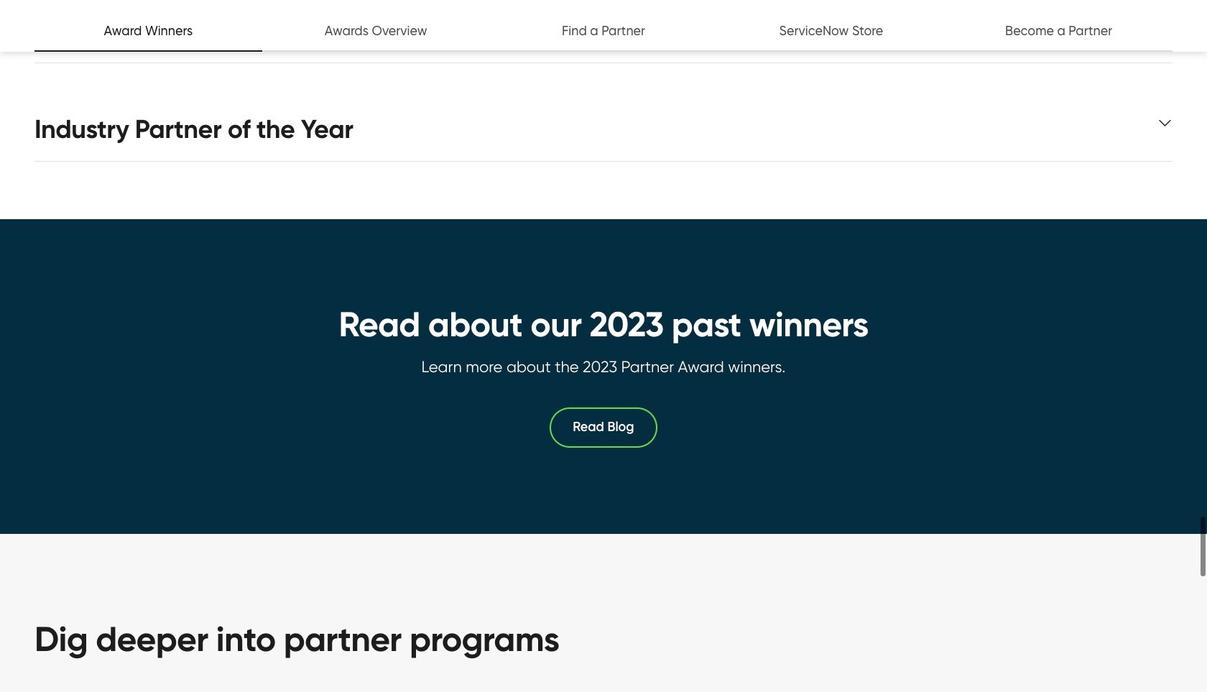 Task type: describe. For each thing, give the bounding box(es) containing it.
go to servicenow account image
[[1103, 14, 1121, 31]]



Task type: vqa. For each thing, say whether or not it's contained in the screenshot.
the "Go to ServiceNow account" icon
yes



